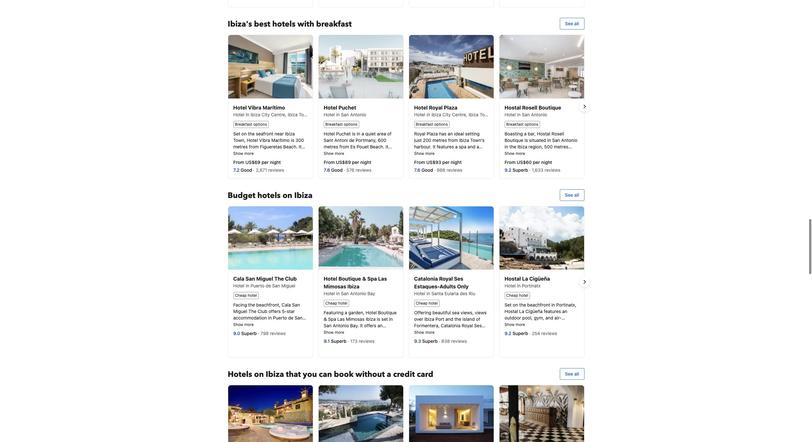 Task type: locate. For each thing, give the bounding box(es) containing it.
beachfront inside offering beautiful sea views, views over ibiza port and the island of formentera, catalonia royal ses estaques-adults only is a beachfront hotel in santa eularia des riu in the ibiza region.
[[414, 336, 437, 341]]

beach. down 300
[[283, 144, 298, 149]]

pikes ibiza, hotel in san antonio image
[[228, 385, 313, 442]]

breakfast options
[[235, 122, 267, 127], [325, 122, 358, 127], [416, 122, 448, 127], [506, 122, 538, 127]]

2 breakfast options from the left
[[325, 122, 358, 127]]

2 next image from the top
[[581, 278, 588, 286]]

2 night from the left
[[360, 159, 371, 165]]

0 vertical spatial des
[[548, 157, 555, 162]]

and inside boasting a bar, hostal rosell boutique is situated in san antonio in the ibiza region, 500 metres from san antonio beach and less than 1 km from calo des moro beach.
[[556, 150, 564, 156]]

adults inside offering beautiful sea views, views over ibiza port and the island of formentera, catalonia royal ses estaques-adults only is a beachfront hotel in santa eularia des riu in the ibiza region.
[[435, 329, 449, 335]]

all inside set on the seafront near ibiza town, hotel vibra marítimo is 300 metres from figueretas beach. it offers a gym and indoor pool, and all rooms include a private terrace and free wifi.
[[233, 157, 238, 162]]

1 horizontal spatial town
[[480, 112, 491, 117]]

is down bar,
[[525, 137, 528, 143]]

extra
[[373, 329, 384, 335]]

500
[[544, 144, 553, 149]]

views right "views,"
[[475, 310, 487, 315]]

1 horizontal spatial club
[[285, 276, 297, 282]]

metres up less
[[554, 144, 568, 149]]

marítimo
[[263, 105, 285, 111], [271, 137, 290, 143]]

show for hotel puchet
[[324, 151, 334, 156]]

the inside set on the beachfront in portinatx, hostal la cigüeña features an outdoor pool, gym, and air- conditioned rooms with free wi-fi.
[[519, 302, 526, 308]]

1 vertical spatial views
[[475, 310, 487, 315]]

0 vertical spatial &
[[362, 276, 366, 282]]

0 vertical spatial de
[[349, 137, 354, 143]]

2 horizontal spatial of
[[476, 316, 480, 322]]

from for hotel vibra marítimo
[[233, 159, 244, 165]]

0 vertical spatial hotels
[[272, 19, 296, 30]]

boutique
[[539, 105, 561, 111], [505, 137, 523, 143], [339, 276, 361, 282], [378, 310, 397, 315]]

a down island
[[465, 329, 468, 335]]

show more button for hotel royal plaza
[[414, 150, 435, 156]]

1 vertical spatial rooms
[[531, 322, 544, 327]]

breakfast options up seafront
[[235, 122, 267, 127]]

plaza
[[444, 105, 458, 111], [427, 131, 438, 136]]

from 254 reviews element
[[529, 331, 559, 336]]

hotel royal plaza, hotel in ibiza town image
[[409, 35, 494, 99]]

it inside royal plaza has an ideal setting just 200 metres from ibiza town's harbour. it features a spa and a rooftop swimming pool with views of the city, the cathedral, and the mediterranean sea.
[[433, 144, 436, 149]]

from up scored 7.8 'element'
[[324, 159, 335, 165]]

pouet
[[357, 144, 369, 149]]

0 vertical spatial spa
[[459, 144, 466, 149]]

figueretas
[[260, 144, 282, 149]]

set up the town,
[[233, 131, 240, 136]]

from 2,871 reviews element
[[253, 167, 285, 173]]

of down the rooftop
[[414, 157, 418, 162]]

show more button for cala san miguel the club
[[233, 322, 254, 327]]

metres inside boasting a bar, hostal rosell boutique is situated in san antonio in the ibiza region, 500 metres from san antonio beach and less than 1 km from calo des moro beach.
[[554, 144, 568, 149]]

0 vertical spatial only
[[457, 284, 469, 290]]

0 horizontal spatial wifi.
[[252, 163, 262, 169]]

on for set on the seafront near ibiza town, hotel vibra marítimo is 300 metres from figueretas beach. it offers a gym and indoor pool, and all rooms include a private terrace and free wifi.
[[242, 131, 247, 136]]

cala
[[233, 276, 244, 282], [282, 302, 291, 308]]

0 vertical spatial scored 9.2 element
[[505, 167, 513, 173]]

0 horizontal spatial town
[[299, 112, 310, 117]]

1 vertical spatial with
[[463, 150, 472, 156]]

next image for ibiza's best hotels with breakfast
[[581, 103, 588, 111]]

3 from from the left
[[414, 159, 425, 165]]

sant
[[324, 137, 333, 143]]

set for hostal
[[505, 302, 512, 308]]

838
[[441, 338, 450, 344]]

hotel puchet, hotel in san antonio image
[[319, 35, 403, 99]]

0 vertical spatial with
[[298, 19, 314, 30]]

de up es
[[349, 137, 354, 143]]

vibra down seafront
[[259, 137, 270, 143]]

0 vertical spatial features
[[437, 144, 454, 149]]

catalonia inside 'catalonia royal ses estaques-adults only hotel in santa eularia des riu'
[[414, 276, 438, 282]]

1 see from the top
[[565, 21, 573, 26]]

fi.
[[572, 322, 577, 327]]

0 horizontal spatial plaza
[[427, 131, 438, 136]]

good right 7.2
[[241, 167, 252, 173]]

2 estaques- from the top
[[414, 329, 435, 335]]

wifi. inside set on the seafront near ibiza town, hotel vibra marítimo is 300 metres from figueretas beach. it offers a gym and indoor pool, and all rooms include a private terrace and free wifi.
[[252, 163, 262, 169]]

antonio inside hostal rosell boutique hotel in san antonio
[[531, 112, 547, 117]]

rated good element for hotel
[[331, 167, 344, 173]]

1 vertical spatial riu
[[423, 342, 430, 348]]

rated good element
[[241, 167, 253, 173], [331, 167, 344, 173], [422, 167, 434, 173]]

per inside from us$60 per night 9.2 superb 1,633 reviews
[[533, 159, 540, 165]]

0 vertical spatial next image
[[581, 103, 588, 111]]

show more down formentera,
[[414, 330, 435, 335]]

1 horizontal spatial rooms
[[324, 342, 337, 348]]

3 see from the top
[[565, 371, 573, 377]]

san inside hotel puchet hotel in san antonio
[[341, 112, 349, 117]]

1 city from the left
[[262, 112, 270, 117]]

3 options from the left
[[434, 122, 448, 127]]

2 breakfast from the left
[[325, 122, 343, 127]]

0 vertical spatial santa
[[432, 291, 443, 296]]

features inside the facing the beachfront, cala san miguel the club offers 5-star accommodation in puerto de san miguel and features a seasonal outdoor swimming pool, fitness centre and garden.
[[257, 322, 275, 327]]

is inside boasting a bar, hostal rosell boutique is situated in san antonio in the ibiza region, 500 metres from san antonio beach and less than 1 km from calo des moro beach.
[[525, 137, 528, 143]]

1 options from the left
[[253, 122, 267, 127]]

show more button for hotel vibra marítimo
[[233, 150, 254, 156]]

night up from 988 reviews element on the top of page
[[451, 159, 462, 165]]

2 horizontal spatial beach.
[[505, 163, 519, 169]]

budget
[[228, 190, 256, 201]]

from for hotel royal plaza
[[414, 159, 425, 165]]

with
[[298, 19, 314, 30], [463, 150, 472, 156], [545, 322, 554, 327]]

terrace
[[289, 157, 304, 162]]

set inside set on the seafront near ibiza town, hotel vibra marítimo is 300 metres from figueretas beach. it offers a gym and indoor pool, and all rooms include a private terrace and free wifi.
[[233, 131, 240, 136]]

4 breakfast options from the left
[[506, 122, 538, 127]]

more down the accommodation
[[244, 322, 254, 327]]

hotel for mimosas
[[338, 301, 347, 306]]

show more button
[[233, 150, 254, 156], [324, 150, 344, 156], [414, 150, 435, 156], [505, 150, 525, 156], [233, 322, 254, 327], [505, 322, 525, 327], [324, 329, 344, 335], [414, 329, 435, 335]]

miguel
[[256, 276, 273, 282], [281, 283, 295, 289], [233, 309, 247, 314], [233, 322, 247, 327]]

garden,
[[348, 310, 364, 315]]

cheap hotel
[[235, 293, 257, 298], [506, 293, 528, 298], [325, 301, 347, 306], [416, 301, 438, 306]]

cathedral,
[[445, 157, 466, 162]]

ibiza
[[251, 112, 260, 117], [288, 112, 298, 117], [432, 112, 441, 117], [469, 112, 479, 117], [285, 131, 295, 136], [459, 137, 469, 143], [518, 144, 527, 149], [294, 190, 313, 201], [347, 284, 359, 290], [366, 316, 376, 322], [425, 316, 434, 322], [444, 342, 454, 348], [266, 369, 284, 380]]

cheap down hostal la cigüeña hotel in portinatx
[[506, 293, 518, 298]]

antoni
[[334, 137, 348, 143]]

0 horizontal spatial set
[[233, 131, 240, 136]]

superb right 9.0
[[241, 331, 257, 336]]

set inside set on the beachfront in portinatx, hostal la cigüeña features an outdoor pool, gym, and air- conditioned rooms with free wi-fi.
[[505, 302, 512, 308]]

san down featuring at the bottom left
[[324, 323, 332, 328]]

marítimo up near
[[263, 105, 285, 111]]

1 vertical spatial see
[[565, 192, 573, 198]]

1 horizontal spatial riu
[[469, 291, 475, 296]]

2 horizontal spatial des
[[548, 157, 555, 162]]

1 vertical spatial mimosas
[[346, 316, 365, 322]]

per up from 576 reviews element
[[352, 159, 359, 165]]

the
[[248, 131, 255, 136], [510, 144, 516, 149], [420, 157, 426, 162], [437, 157, 444, 162], [477, 157, 483, 162], [248, 302, 255, 308], [519, 302, 526, 308], [455, 316, 461, 322], [360, 336, 366, 341], [379, 336, 386, 341], [436, 342, 443, 348]]

0 horizontal spatial centre,
[[271, 112, 287, 117]]

a left bar,
[[524, 131, 527, 136]]

all
[[574, 21, 579, 26], [233, 157, 238, 162], [574, 192, 579, 198], [574, 371, 579, 377]]

0 vertical spatial vibra
[[248, 105, 261, 111]]

indoor
[[270, 150, 283, 156]]

scored 7.8 element
[[324, 167, 331, 173]]

catalonia
[[414, 276, 438, 282], [441, 323, 461, 328]]

hostal inside hostal la cigüeña hotel in portinatx
[[505, 276, 521, 282]]

from inside set on the seafront near ibiza town, hotel vibra marítimo is 300 metres from figueretas beach. it offers a gym and indoor pool, and all rooms include a private terrace and free wifi.
[[249, 144, 259, 149]]

more
[[244, 151, 254, 156], [335, 151, 344, 156], [425, 151, 435, 156], [516, 151, 525, 156], [244, 322, 254, 327], [516, 322, 525, 327], [335, 330, 344, 335], [425, 330, 435, 335]]

1 centre, from the left
[[271, 112, 287, 117]]

mimosas inside 'featuring a garden, hotel boutique & spa las mimosas ibiza is set in san antonio bay. it offers an outdoor pool, spa at an extra cost and free wifi. at the hotel the rooms have a terrace.'
[[346, 316, 365, 322]]

from up gym
[[249, 144, 259, 149]]

is inside set on the seafront near ibiza town, hotel vibra marítimo is 300 metres from figueretas beach. it offers a gym and indoor pool, and all rooms include a private terrace and free wifi.
[[291, 137, 294, 143]]

1 estaques- from the top
[[414, 284, 440, 290]]

swimming up city,
[[431, 150, 452, 156]]

outdoor up 'centre'
[[233, 328, 250, 334]]

a inside the facing the beachfront, cala san miguel the club offers 5-star accommodation in puerto de san miguel and features a seasonal outdoor swimming pool, fitness centre and garden.
[[276, 322, 278, 327]]

1 horizontal spatial centre,
[[452, 112, 467, 117]]

boasting
[[505, 131, 523, 136]]

show up 9.2 superb 254 reviews
[[505, 322, 515, 327]]

2 rated good element from the left
[[331, 167, 344, 173]]

1 vertical spatial wifi.
[[342, 336, 353, 341]]

2 good from the left
[[331, 167, 343, 173]]

2 options from the left
[[344, 122, 358, 127]]

1 horizontal spatial pool
[[453, 150, 462, 156]]

rated good element down "us$89"
[[331, 167, 344, 173]]

offers inside the facing the beachfront, cala san miguel the club offers 5-star accommodation in puerto de san miguel and features a seasonal outdoor swimming pool, fitness centre and garden.
[[269, 309, 281, 314]]

superb for ibiza
[[331, 338, 347, 344]]

1 horizontal spatial beachfront
[[527, 302, 550, 308]]

0 horizontal spatial swimming
[[251, 328, 272, 334]]

0 horizontal spatial las
[[337, 316, 345, 322]]

breakfast for puchet
[[325, 122, 343, 127]]

show more button for catalonia royal ses estaques-adults only
[[414, 329, 435, 335]]

beach. inside boasting a bar, hostal rosell boutique is situated in san antonio in the ibiza region, 500 metres from san antonio beach and less than 1 km from calo des moro beach.
[[505, 163, 519, 169]]

the right scored 9.3 element at the right bottom
[[436, 342, 443, 348]]

0 horizontal spatial club
[[258, 309, 267, 314]]

2 horizontal spatial good
[[422, 167, 433, 173]]

in
[[246, 112, 249, 117], [336, 112, 340, 117], [427, 112, 430, 117], [517, 112, 521, 117], [357, 131, 360, 136], [547, 137, 551, 143], [505, 144, 508, 149], [246, 283, 249, 289], [517, 283, 521, 289], [336, 291, 340, 296], [427, 291, 430, 296], [551, 302, 555, 308], [268, 315, 272, 321], [389, 316, 393, 322], [450, 336, 454, 341], [431, 342, 435, 348]]

beachfront
[[527, 302, 550, 308], [414, 336, 437, 341]]

1 vertical spatial estaques-
[[414, 329, 435, 335]]

7.6
[[414, 167, 420, 173]]

1 breakfast from the left
[[235, 122, 252, 127]]

show up "scored 9.1" 'element'
[[324, 330, 334, 335]]

2 horizontal spatial features
[[544, 309, 561, 314]]

show more button down harbour. at the right
[[414, 150, 435, 156]]

hostal la cigüeña hotel in portinatx
[[505, 276, 550, 289]]

1 night from the left
[[270, 159, 281, 165]]

in inside hostal rosell boutique hotel in san antonio
[[517, 112, 521, 117]]

all for budget hotels on ibiza
[[574, 192, 579, 198]]

antonio left bay
[[350, 291, 366, 296]]

marítimo inside set on the seafront near ibiza town, hotel vibra marítimo is 300 metres from figueretas beach. it offers a gym and indoor pool, and all rooms include a private terrace and free wifi.
[[271, 137, 290, 143]]

in inside hotel puchet hotel in san antonio
[[336, 112, 340, 117]]

2 horizontal spatial rooms
[[531, 322, 544, 327]]

set
[[382, 316, 388, 322]]

2 see from the top
[[565, 192, 573, 198]]

wifi
[[347, 150, 356, 156]]

scored 9.1 element
[[324, 338, 331, 344]]

features down the has
[[437, 144, 454, 149]]

4 breakfast from the left
[[506, 122, 524, 127]]

show for cala san miguel the club
[[233, 322, 243, 327]]

good inside the from us$69 per night 7.2 good 2,871 reviews
[[241, 167, 252, 173]]

1 next image from the top
[[581, 103, 588, 111]]

centre, inside hotel royal plaza hotel in ibiza city centre, ibiza town
[[452, 112, 467, 117]]

town up town's
[[480, 112, 491, 117]]

rosell up bar,
[[522, 105, 537, 111]]

show more up 1
[[505, 151, 525, 156]]

1 9.2 from the top
[[505, 167, 511, 173]]

scored 9.2 element down conditioned
[[505, 331, 513, 336]]

the inside boasting a bar, hostal rosell boutique is situated in san antonio in the ibiza region, 500 metres from san antonio beach and less than 1 km from calo des moro beach.
[[510, 144, 516, 149]]

1 horizontal spatial swimming
[[324, 157, 345, 162]]

conditioned
[[505, 322, 529, 327]]

good right 7.6
[[422, 167, 433, 173]]

cheap hotel for catalonia royal ses estaques-adults only
[[416, 301, 438, 306]]

views inside offering beautiful sea views, views over ibiza port and the island of formentera, catalonia royal ses estaques-adults only is a beachfront hotel in santa eularia des riu in the ibiza region.
[[475, 310, 487, 315]]

1 vertical spatial eularia
[[468, 336, 482, 341]]

4 options from the left
[[525, 122, 538, 127]]

night up from 1,633 reviews element
[[541, 159, 552, 165]]

superb right 9.1 at the bottom left
[[331, 338, 347, 344]]

a right have
[[349, 342, 352, 348]]

ibiza's best hotels with breakfast region
[[223, 35, 590, 179]]

in inside 'featuring a garden, hotel boutique & spa las mimosas ibiza is set in san antonio bay. it offers an outdoor pool, spa at an extra cost and free wifi. at the hotel the rooms have a terrace.'
[[389, 316, 393, 322]]

1 vertical spatial puerto
[[273, 315, 287, 321]]

spa inside royal plaza has an ideal setting just 200 metres from ibiza town's harbour. it features a spa and a rooftop swimming pool with views of the city, the cathedral, and the mediterranean sea.
[[459, 144, 466, 149]]

the inside cala san miguel the club hotel in puerto de san miguel
[[274, 276, 284, 282]]

per for boutique
[[533, 159, 540, 165]]

of inside hotel puchet is in a quiet area of sant antoni de portmany, 600 metres from es pouet beach. it offers free wifi and a large outdoor swimming pool open from may to october.
[[387, 131, 392, 136]]

the inside the facing the beachfront, cala san miguel the club offers 5-star accommodation in puerto de san miguel and features a seasonal outdoor swimming pool, fitness centre and garden.
[[248, 302, 255, 308]]

swimming inside hotel puchet is in a quiet area of sant antoni de portmany, 600 metres from es pouet beach. it offers free wifi and a large outdoor swimming pool open from may to october.
[[324, 157, 345, 162]]

9.2 inside from us$60 per night 9.2 superb 1,633 reviews
[[505, 167, 511, 173]]

may
[[379, 157, 388, 162]]

vibra up seafront
[[248, 105, 261, 111]]

1 horizontal spatial beach.
[[370, 144, 384, 149]]

hotels right best
[[272, 19, 296, 30]]

la up portinatx
[[522, 276, 528, 282]]

4 night from the left
[[541, 159, 552, 165]]

1 vertical spatial spa
[[353, 329, 361, 335]]

1 vertical spatial marítimo
[[271, 137, 290, 143]]

1 horizontal spatial set
[[505, 302, 512, 308]]

more for hotel vibra marítimo
[[244, 151, 254, 156]]

0 vertical spatial adults
[[440, 284, 456, 290]]

hotel boutique & spa las mimosas ibiza, hotel in san antonio bay image
[[319, 206, 403, 270]]

1 vertical spatial only
[[450, 329, 459, 335]]

0 horizontal spatial riu
[[423, 342, 430, 348]]

0 vertical spatial ses
[[454, 276, 463, 282]]

a up portmany,
[[362, 131, 364, 136]]

mimosas
[[324, 284, 346, 290], [346, 316, 365, 322]]

metres down the town,
[[233, 144, 248, 149]]

0 vertical spatial set
[[233, 131, 240, 136]]

plaza up the has
[[444, 105, 458, 111]]

3 good from the left
[[422, 167, 433, 173]]

beach. inside set on the seafront near ibiza town, hotel vibra marítimo is 300 metres from figueretas beach. it offers a gym and indoor pool, and all rooms include a private terrace and free wifi.
[[283, 144, 298, 149]]

metres down sant
[[324, 144, 338, 149]]

0 vertical spatial see all
[[565, 21, 579, 26]]

estaques-
[[414, 284, 440, 290], [414, 329, 435, 335]]

pool inside hotel puchet is in a quiet area of sant antoni de portmany, 600 metres from es pouet beach. it offers free wifi and a large outdoor swimming pool open from may to october.
[[346, 157, 355, 162]]

from us$60 per night 9.2 superb 1,633 reviews
[[505, 159, 562, 173]]

1 horizontal spatial spa
[[367, 276, 377, 282]]

0 horizontal spatial rooms
[[239, 157, 252, 162]]

show more for cala san miguel the club
[[233, 322, 254, 327]]

from
[[448, 137, 458, 143], [249, 144, 259, 149], [340, 144, 349, 149], [505, 150, 514, 156], [368, 157, 378, 162], [526, 157, 536, 162]]

pool down 'wifi'
[[346, 157, 355, 162]]

a inside boasting a bar, hostal rosell boutique is situated in san antonio in the ibiza region, 500 metres from san antonio beach and less than 1 km from calo des moro beach.
[[524, 131, 527, 136]]

centre,
[[271, 112, 287, 117], [452, 112, 467, 117]]

formentera,
[[414, 323, 440, 328]]

pool
[[453, 150, 462, 156], [346, 157, 355, 162]]

0 vertical spatial cala
[[233, 276, 244, 282]]

beachfront inside set on the beachfront in portinatx, hostal la cigüeña features an outdoor pool, gym, and air- conditioned rooms with free wi-fi.
[[527, 302, 550, 308]]

the right facing on the bottom of the page
[[248, 302, 255, 308]]

of right island
[[476, 316, 480, 322]]

scored 9.2 element
[[505, 167, 513, 173], [505, 331, 513, 336]]

9.3
[[414, 338, 421, 344]]

0 horizontal spatial puerto
[[251, 283, 264, 289]]

town's
[[470, 137, 485, 143]]

reviews
[[268, 167, 284, 173], [356, 167, 372, 173], [447, 167, 463, 173], [545, 167, 561, 173], [270, 331, 286, 336], [541, 331, 557, 336], [359, 338, 375, 344], [451, 338, 467, 344]]

wifi.
[[252, 163, 262, 169], [342, 336, 353, 341]]

accommodation
[[233, 315, 267, 321]]

from inside from us$93 per night 7.6 good 988 reviews
[[414, 159, 425, 165]]

0 horizontal spatial spa
[[353, 329, 361, 335]]

0 horizontal spatial of
[[387, 131, 392, 136]]

night inside the from us$69 per night 7.2 good 2,871 reviews
[[270, 159, 281, 165]]

see all for budget hotels on ibiza
[[565, 192, 579, 198]]

cheap hotel for hotel boutique & spa las mimosas ibiza
[[325, 301, 347, 306]]

2 town from the left
[[480, 112, 491, 117]]

san up bar,
[[522, 112, 530, 117]]

des down beach
[[548, 157, 555, 162]]

free
[[337, 150, 346, 156], [242, 163, 251, 169], [555, 322, 563, 327], [333, 336, 341, 341]]

a down town's
[[477, 144, 479, 149]]

options for vibra
[[253, 122, 267, 127]]

the down the rooftop
[[420, 157, 426, 162]]

san
[[341, 112, 349, 117], [522, 112, 530, 117], [552, 137, 560, 143], [516, 150, 524, 156], [246, 276, 255, 282], [272, 283, 280, 289], [341, 291, 349, 296], [292, 302, 300, 308], [295, 315, 303, 321], [324, 323, 332, 328]]

city for plaza
[[443, 112, 451, 117]]

hotel for hotel
[[248, 293, 257, 298]]

offers down the town,
[[233, 150, 246, 156]]

free down the air-
[[555, 322, 563, 327]]

in inside set on the beachfront in portinatx, hostal la cigüeña features an outdoor pool, gym, and air- conditioned rooms with free wi-fi.
[[551, 302, 555, 308]]

2 vertical spatial of
[[476, 316, 480, 322]]

on
[[242, 131, 247, 136], [283, 190, 292, 201], [513, 302, 518, 308], [254, 369, 264, 380]]

1 vertical spatial catalonia
[[441, 323, 461, 328]]

0 horizontal spatial good
[[241, 167, 252, 173]]

1 horizontal spatial spa
[[459, 144, 466, 149]]

de down the star
[[288, 315, 293, 321]]

riu inside offering beautiful sea views, views over ibiza port and the island of formentera, catalonia royal ses estaques-adults only is a beachfront hotel in santa eularia des riu in the ibiza region.
[[423, 342, 430, 348]]

from
[[233, 159, 244, 165], [324, 159, 335, 165], [414, 159, 425, 165], [505, 159, 516, 165]]

ibiza's
[[228, 19, 252, 30]]

ca na xica - hotel & spa, hotel in sant miquel de balansat image
[[409, 385, 494, 442]]

card
[[417, 369, 433, 380]]

1 horizontal spatial with
[[463, 150, 472, 156]]

town for plaza
[[480, 112, 491, 117]]

cala up 5-
[[282, 302, 291, 308]]

options up seafront
[[253, 122, 267, 127]]

see for hotels on ibiza that you can book without a credit card
[[565, 371, 573, 377]]

the left seafront
[[248, 131, 255, 136]]

1 vertical spatial de
[[266, 283, 271, 289]]

on right hotels
[[254, 369, 264, 380]]

de up beachfront,
[[266, 283, 271, 289]]

puchet for hotel puchet is in a quiet area of sant antoni de portmany, 600 metres from es pouet beach. it offers free wifi and a large outdoor swimming pool open from may to october.
[[336, 131, 351, 136]]

la up conditioned
[[519, 309, 524, 314]]

spa down featuring at the bottom left
[[328, 316, 336, 322]]

la inside set on the beachfront in portinatx, hostal la cigüeña features an outdoor pool, gym, and air- conditioned rooms with free wi-fi.
[[519, 309, 524, 314]]

marítimo inside hotel vibra marítimo hotel in ibiza city centre, ibiza town
[[263, 105, 285, 111]]

scored 7.2 element
[[233, 167, 241, 173]]

2 9.2 from the top
[[505, 331, 511, 336]]

rated superb element down us$60
[[513, 167, 529, 173]]

9.0 superb 798 reviews
[[233, 331, 287, 336]]

9.2 down conditioned
[[505, 331, 511, 336]]

3 night from the left
[[451, 159, 462, 165]]

centre, for marítimo
[[271, 112, 287, 117]]

2 see all from the top
[[565, 192, 579, 198]]

swimming inside royal plaza has an ideal setting just 200 metres from ibiza town's harbour. it features a spa and a rooftop swimming pool with views of the city, the cathedral, and the mediterranean sea.
[[431, 150, 452, 156]]

city,
[[428, 157, 436, 162]]

swimming up october.
[[324, 157, 345, 162]]

hotel inside 'featuring a garden, hotel boutique & spa las mimosas ibiza is set in san antonio bay. it offers an outdoor pool, spa at an extra cost and free wifi. at the hotel the rooms have a terrace.'
[[368, 336, 378, 341]]

city
[[262, 112, 270, 117], [443, 112, 451, 117]]

1 horizontal spatial the
[[274, 276, 284, 282]]

& inside hotel boutique & spa las mimosas ibiza hotel in san antonio bay
[[362, 276, 366, 282]]

swimming inside the facing the beachfront, cala san miguel the club offers 5-star accommodation in puerto de san miguel and features a seasonal outdoor swimming pool, fitness centre and garden.
[[251, 328, 272, 334]]

show more for hotel royal plaza
[[414, 151, 435, 156]]

2 city from the left
[[443, 112, 451, 117]]

beautiful
[[433, 310, 451, 315]]

more for hostal rosell boutique
[[516, 151, 525, 156]]

2 vertical spatial see
[[565, 371, 573, 377]]

1 horizontal spatial eularia
[[468, 336, 482, 341]]

puerto down 5-
[[273, 315, 287, 321]]

beach.
[[283, 144, 298, 149], [370, 144, 384, 149], [505, 163, 519, 169]]

from 988 reviews element
[[434, 167, 464, 173]]

2 centre, from the left
[[452, 112, 467, 117]]

3 breakfast options from the left
[[416, 122, 448, 127]]

1 vertical spatial adults
[[435, 329, 449, 335]]

town for marítimo
[[299, 112, 310, 117]]

des inside boasting a bar, hostal rosell boutique is situated in san antonio in the ibiza region, 500 metres from san antonio beach and less than 1 km from calo des moro beach.
[[548, 157, 555, 162]]

hotel for only
[[429, 301, 438, 306]]

rooms down gym
[[239, 157, 252, 162]]

0 vertical spatial mimosas
[[324, 284, 346, 290]]

1 from from the left
[[233, 159, 244, 165]]

estaques- inside 'catalonia royal ses estaques-adults only hotel in santa eularia des riu'
[[414, 284, 440, 290]]

features inside royal plaza has an ideal setting just 200 metres from ibiza town's harbour. it features a spa and a rooftop swimming pool with views of the city, the cathedral, and the mediterranean sea.
[[437, 144, 454, 149]]

1 vertical spatial set
[[505, 302, 512, 308]]

more for hotel puchet
[[335, 151, 344, 156]]

show more
[[233, 151, 254, 156], [324, 151, 344, 156], [414, 151, 435, 156], [505, 151, 525, 156], [233, 322, 254, 327], [505, 322, 525, 327], [324, 330, 344, 335], [414, 330, 435, 335]]

1 good from the left
[[241, 167, 252, 173]]

santa up region.
[[455, 336, 467, 341]]

show up scored 9.0 element
[[233, 322, 243, 327]]

more for hotel boutique & spa las mimosas ibiza
[[335, 330, 344, 335]]

see for budget hotels on ibiza
[[565, 192, 573, 198]]

3 see all from the top
[[565, 371, 579, 377]]

0 horizontal spatial pool
[[346, 157, 355, 162]]

1 vertical spatial rosell
[[552, 131, 564, 136]]

antonio inside hotel puchet hotel in san antonio
[[350, 112, 366, 117]]

1 vertical spatial hotels
[[257, 190, 281, 201]]

0 horizontal spatial santa
[[432, 291, 443, 296]]

254
[[532, 331, 540, 336]]

0 horizontal spatial ses
[[454, 276, 463, 282]]

1 vertical spatial 9.2
[[505, 331, 511, 336]]

600
[[378, 137, 386, 143]]

2 vertical spatial des
[[414, 342, 422, 348]]

on inside set on the beachfront in portinatx, hostal la cigüeña features an outdoor pool, gym, and air- conditioned rooms with free wi-fi.
[[513, 302, 518, 308]]

beach. inside hotel puchet is in a quiet area of sant antoni de portmany, 600 metres from es pouet beach. it offers free wifi and a large outdoor swimming pool open from may to october.
[[370, 144, 384, 149]]

from 576 reviews element
[[344, 167, 373, 173]]

mediterranean
[[414, 163, 445, 169]]

show more for hostal la cigüeña
[[505, 322, 525, 327]]

rated superb element for in
[[241, 331, 258, 336]]

and left us$69
[[233, 163, 241, 169]]

2 scored 9.2 element from the top
[[505, 331, 513, 336]]

show for catalonia royal ses estaques-adults only
[[414, 330, 424, 335]]

it down 300
[[299, 144, 302, 149]]

4 from from the left
[[505, 159, 516, 165]]

a up from 798 reviews element
[[276, 322, 278, 327]]

0 vertical spatial beachfront
[[527, 302, 550, 308]]

features inside set on the beachfront in portinatx, hostal la cigüeña features an outdoor pool, gym, and air- conditioned rooms with free wi-fi.
[[544, 309, 561, 314]]

hotel inside offering beautiful sea views, views over ibiza port and the island of formentera, catalonia royal ses estaques-adults only is a beachfront hotel in santa eularia des riu in the ibiza region.
[[438, 336, 449, 341]]

0 horizontal spatial beach.
[[283, 144, 298, 149]]

us$93
[[426, 159, 441, 165]]

show more button up 9.2 superb 254 reviews
[[505, 322, 525, 327]]

0 vertical spatial cigüeña
[[529, 276, 550, 282]]

pool, down "seasonal"
[[273, 328, 284, 334]]

see for ibiza's best hotels with breakfast
[[565, 21, 573, 26]]

1 scored 9.2 element from the top
[[505, 167, 513, 173]]

1 horizontal spatial des
[[460, 291, 468, 296]]

1 see all from the top
[[565, 21, 579, 26]]

0 vertical spatial riu
[[469, 291, 475, 296]]

show more up us$69
[[233, 151, 254, 156]]

hotels down from 2,871 reviews element
[[257, 190, 281, 201]]

swimming
[[431, 150, 452, 156], [324, 157, 345, 162], [251, 328, 272, 334]]

puchet
[[339, 105, 356, 111], [336, 131, 351, 136]]

1 horizontal spatial of
[[414, 157, 418, 162]]

from 798 reviews element
[[258, 331, 287, 336]]

breakfast
[[316, 19, 352, 30]]

and up moro
[[556, 150, 564, 156]]

des
[[548, 157, 555, 162], [460, 291, 468, 296], [414, 342, 422, 348]]

in inside hotel vibra marítimo hotel in ibiza city centre, ibiza town
[[246, 112, 249, 117]]

from inside from us$89 per night 7.8 good 576 reviews
[[324, 159, 335, 165]]

bay.
[[350, 323, 359, 328]]

1 town from the left
[[299, 112, 310, 117]]

1 horizontal spatial city
[[443, 112, 451, 117]]

club down beachfront,
[[258, 309, 267, 314]]

hostal la cigüeña, hotel in portinatx image
[[499, 206, 584, 270]]

vibra inside hotel vibra marítimo hotel in ibiza city centre, ibiza town
[[248, 105, 261, 111]]

per for marítimo
[[262, 159, 269, 165]]

set
[[233, 131, 240, 136], [505, 302, 512, 308]]

1 vertical spatial spa
[[328, 316, 336, 322]]

facing
[[233, 302, 247, 308]]

1 vertical spatial scored 9.2 element
[[505, 331, 513, 336]]

4 per from the left
[[533, 159, 540, 165]]

0 vertical spatial spa
[[367, 276, 377, 282]]

des up "views,"
[[460, 291, 468, 296]]

3 breakfast from the left
[[416, 122, 433, 127]]

1 per from the left
[[262, 159, 269, 165]]

rated good element down us$69
[[241, 167, 253, 173]]

metres down the has
[[433, 137, 447, 143]]

superb inside from us$60 per night 9.2 superb 1,633 reviews
[[513, 167, 528, 173]]

breakfast
[[235, 122, 252, 127], [325, 122, 343, 127], [416, 122, 433, 127], [506, 122, 524, 127]]

0 vertical spatial puchet
[[339, 105, 356, 111]]

plaza inside royal plaza has an ideal setting just 200 metres from ibiza town's harbour. it features a spa and a rooftop swimming pool with views of the city, the cathedral, and the mediterranean sea.
[[427, 131, 438, 136]]

2 horizontal spatial rated good element
[[422, 167, 434, 173]]

good
[[241, 167, 252, 173], [331, 167, 343, 173], [422, 167, 433, 173]]

the
[[274, 276, 284, 282], [248, 309, 256, 314]]

options up the has
[[434, 122, 448, 127]]

next image
[[581, 103, 588, 111], [581, 278, 588, 286]]

more up us$69
[[244, 151, 254, 156]]

featuring a garden, hotel boutique & spa las mimosas ibiza is set in san antonio bay. it offers an outdoor pool, spa at an extra cost and free wifi. at the hotel the rooms have a terrace.
[[324, 310, 397, 348]]

per up from 988 reviews element on the top of page
[[442, 159, 450, 165]]

2 from from the left
[[324, 159, 335, 165]]

beach. up large
[[370, 144, 384, 149]]

cala san miguel the club, hotel in puerto de san miguel image
[[228, 206, 313, 270]]

breakfast up boasting
[[506, 122, 524, 127]]

3 rated good element from the left
[[422, 167, 434, 173]]

1 horizontal spatial &
[[362, 276, 366, 282]]

night inside from us$60 per night 9.2 superb 1,633 reviews
[[541, 159, 552, 165]]

hostal rosell boutique, hotel in san antonio image
[[499, 35, 584, 99]]

puchet inside hotel puchet hotel in san antonio
[[339, 105, 356, 111]]

0 vertical spatial 9.2
[[505, 167, 511, 173]]

in inside the facing the beachfront, cala san miguel the club offers 5-star accommodation in puerto de san miguel and features a seasonal outdoor swimming pool, fitness centre and garden.
[[268, 315, 272, 321]]

0 vertical spatial views
[[473, 150, 485, 156]]

all for ibiza's best hotels with breakfast
[[574, 21, 579, 26]]

wifi. inside 'featuring a garden, hotel boutique & spa las mimosas ibiza is set in san antonio bay. it offers an outdoor pool, spa at an extra cost and free wifi. at the hotel the rooms have a terrace.'
[[342, 336, 353, 341]]

town inside hotel vibra marítimo hotel in ibiza city centre, ibiza town
[[299, 112, 310, 117]]

breakfast options up the has
[[416, 122, 448, 127]]

2 vertical spatial swimming
[[251, 328, 272, 334]]

of right the area
[[387, 131, 392, 136]]

features up 798
[[257, 322, 275, 327]]

bar,
[[528, 131, 536, 136]]

puchet inside hotel puchet is in a quiet area of sant antoni de portmany, 600 metres from es pouet beach. it offers free wifi and a large outdoor swimming pool open from may to october.
[[336, 131, 351, 136]]

1 breakfast options from the left
[[235, 122, 267, 127]]

3 per from the left
[[442, 159, 450, 165]]

adults inside 'catalonia royal ses estaques-adults only hotel in santa eularia des riu'
[[440, 284, 456, 290]]

1 vertical spatial swimming
[[324, 157, 345, 162]]

puerto inside cala san miguel the club hotel in puerto de san miguel
[[251, 283, 264, 289]]

rated superb element
[[513, 167, 529, 173], [241, 331, 258, 336], [513, 331, 529, 336], [331, 338, 348, 344], [422, 338, 439, 344]]

1 rated good element from the left
[[241, 167, 253, 173]]

0 vertical spatial plaza
[[444, 105, 458, 111]]

1,633
[[532, 167, 543, 173]]

0 horizontal spatial catalonia
[[414, 276, 438, 282]]

a up the cathedral,
[[455, 144, 458, 149]]

1 vertical spatial puchet
[[336, 131, 351, 136]]

rooms inside set on the seafront near ibiza town, hotel vibra marítimo is 300 metres from figueretas beach. it offers a gym and indoor pool, and all rooms include a private terrace and free wifi.
[[239, 157, 252, 162]]

las inside hotel boutique & spa las mimosas ibiza hotel in san antonio bay
[[378, 276, 387, 282]]

des inside offering beautiful sea views, views over ibiza port and the island of formentera, catalonia royal ses estaques-adults only is a beachfront hotel in santa eularia des riu in the ibiza region.
[[414, 342, 422, 348]]

breakfast for vibra
[[235, 122, 252, 127]]

you
[[303, 369, 317, 380]]

2 per from the left
[[352, 159, 359, 165]]



Task type: describe. For each thing, give the bounding box(es) containing it.
riu inside 'catalonia royal ses estaques-adults only hotel in santa eularia des riu'
[[469, 291, 475, 296]]

hostal inside hostal rosell boutique hotel in san antonio
[[505, 105, 521, 111]]

from us$69 per night 7.2 good 2,871 reviews
[[233, 159, 285, 173]]

night for hotel puchet
[[360, 159, 371, 165]]

setting
[[465, 131, 480, 136]]

rated superb element for hotel
[[422, 338, 439, 344]]

ibiza inside hotel boutique & spa las mimosas ibiza hotel in san antonio bay
[[347, 284, 359, 290]]

hotel inside 'catalonia royal ses estaques-adults only hotel in santa eularia des riu'
[[414, 291, 425, 296]]

breakfast options for rosell
[[506, 122, 538, 127]]

options for royal
[[434, 122, 448, 127]]

gym,
[[534, 315, 544, 321]]

the down town's
[[477, 157, 483, 162]]

bay
[[368, 291, 375, 296]]

superb for in
[[241, 331, 257, 336]]

antonio inside hotel boutique & spa las mimosas ibiza hotel in san antonio bay
[[350, 291, 366, 296]]

breakfast options for puchet
[[325, 122, 358, 127]]

cheap for catalonia royal ses estaques-adults only
[[416, 301, 428, 306]]

cheap hotel for hostal la cigüeña
[[506, 293, 528, 298]]

pool inside royal plaza has an ideal setting just 200 metres from ibiza town's harbour. it features a spa and a rooftop swimming pool with views of the city, the cathedral, and the mediterranean sea.
[[453, 150, 462, 156]]

300
[[296, 137, 304, 143]]

city for marítimo
[[262, 112, 270, 117]]

rosell inside hostal rosell boutique hotel in san antonio
[[522, 105, 537, 111]]

cost
[[385, 329, 394, 335]]

an inside royal plaza has an ideal setting just 200 metres from ibiza town's harbour. it features a spa and a rooftop swimming pool with views of the city, the cathedral, and the mediterranean sea.
[[448, 131, 453, 136]]

scored 9.3 element
[[414, 338, 422, 344]]

good for marítimo
[[241, 167, 252, 173]]

catalonia inside offering beautiful sea views, views over ibiza port and the island of formentera, catalonia royal ses estaques-adults only is a beachfront hotel in santa eularia des riu in the ibiza region.
[[441, 323, 461, 328]]

hotel inside hostal la cigüeña hotel in portinatx
[[505, 283, 516, 289]]

open
[[356, 157, 367, 162]]

san inside hostal rosell boutique hotel in san antonio
[[522, 112, 530, 117]]

plaza inside hotel royal plaza hotel in ibiza city centre, ibiza town
[[444, 105, 458, 111]]

at
[[354, 336, 358, 341]]

from inside royal plaza has an ideal setting just 200 metres from ibiza town's harbour. it features a spa and a rooftop swimming pool with views of the city, the cathedral, and the mediterranean sea.
[[448, 137, 458, 143]]

9.1
[[324, 338, 330, 344]]

798
[[261, 331, 269, 336]]

hotel la torre del canonigo - small luxury hotels, hotel in ibiza town image
[[319, 385, 403, 442]]

star
[[287, 309, 295, 314]]

next image for budget hotels on ibiza
[[581, 278, 588, 286]]

hotels
[[228, 369, 252, 380]]

from for hostal rosell boutique
[[505, 159, 516, 165]]

miguel up beachfront,
[[256, 276, 273, 282]]

ibiza's best hotels with breakfast
[[228, 19, 352, 30]]

outdoor inside hotel puchet is in a quiet area of sant antoni de portmany, 600 metres from es pouet beach. it offers free wifi and a large outdoor swimming pool open from may to october.
[[381, 150, 398, 156]]

offers inside set on the seafront near ibiza town, hotel vibra marítimo is 300 metres from figueretas beach. it offers a gym and indoor pool, and all rooms include a private terrace and free wifi.
[[233, 150, 246, 156]]

spa inside 'featuring a garden, hotel boutique & spa las mimosas ibiza is set in san antonio bay. it offers an outdoor pool, spa at an extra cost and free wifi. at the hotel the rooms have a terrace.'
[[328, 316, 336, 322]]

featuring
[[324, 310, 344, 315]]

miguel down facing on the bottom of the page
[[233, 309, 247, 314]]

a left large
[[366, 150, 368, 156]]

region,
[[529, 144, 543, 149]]

breakfast options for vibra
[[235, 122, 267, 127]]

reviews inside from us$93 per night 7.6 good 988 reviews
[[447, 167, 463, 173]]

centre, for plaza
[[452, 112, 467, 117]]

reviews right 798
[[270, 331, 286, 336]]

night for hotel royal plaza
[[451, 159, 462, 165]]

a down indoor
[[270, 157, 272, 162]]

quiet
[[365, 131, 376, 136]]

more for hotel royal plaza
[[425, 151, 435, 156]]

rooftop
[[414, 150, 430, 156]]

have
[[338, 342, 348, 348]]

area
[[377, 131, 386, 136]]

cala inside the facing the beachfront, cala san miguel the club offers 5-star accommodation in puerto de san miguel and features a seasonal outdoor swimming pool, fitness centre and garden.
[[282, 302, 291, 308]]

sea
[[452, 310, 459, 315]]

an up extra
[[378, 323, 383, 328]]

and right the cathedral,
[[468, 157, 475, 162]]

from up than
[[505, 150, 514, 156]]

wi-
[[564, 322, 572, 327]]

port
[[436, 316, 444, 322]]

on for hotels on ibiza that you can book without a credit card
[[254, 369, 264, 380]]

hotel for portinatx
[[519, 293, 528, 298]]

from us$93 per night 7.6 good 988 reviews
[[414, 159, 464, 173]]

antonio down region,
[[525, 150, 541, 156]]

options for rosell
[[525, 122, 538, 127]]

more for catalonia royal ses estaques-adults only
[[425, 330, 435, 335]]

las inside 'featuring a garden, hotel boutique & spa las mimosas ibiza is set in san antonio bay. it offers an outdoor pool, spa at an extra cost and free wifi. at the hotel the rooms have a terrace.'
[[337, 316, 345, 322]]

boutique inside hostal rosell boutique hotel in san antonio
[[539, 105, 561, 111]]

moro
[[556, 157, 567, 162]]

hostal inside boasting a bar, hostal rosell boutique is situated in san antonio in the ibiza region, 500 metres from san antonio beach and less than 1 km from calo des moro beach.
[[537, 131, 550, 136]]

hotel royal plaza hotel in ibiza city centre, ibiza town
[[414, 105, 491, 117]]

pool, inside set on the seafront near ibiza town, hotel vibra marítimo is 300 metres from figueretas beach. it offers a gym and indoor pool, and all rooms include a private terrace and free wifi.
[[284, 150, 295, 156]]

free inside set on the seafront near ibiza town, hotel vibra marítimo is 300 metres from figueretas beach. it offers a gym and indoor pool, and all rooms include a private terrace and free wifi.
[[242, 163, 251, 169]]

eularia inside 'catalonia royal ses estaques-adults only hotel in santa eularia des riu'
[[445, 291, 459, 296]]

hotel inside set on the seafront near ibiza town, hotel vibra marítimo is 300 metres from figueretas beach. it offers a gym and indoor pool, and all rooms include a private terrace and free wifi.
[[247, 137, 258, 143]]

a left credit on the bottom of page
[[387, 369, 391, 380]]

see all for hotels on ibiza that you can book without a credit card
[[565, 371, 579, 377]]

superb down conditioned
[[513, 331, 528, 336]]

show more button for hostal la cigüeña
[[505, 322, 525, 327]]

views,
[[461, 310, 474, 315]]

the down extra
[[379, 336, 386, 341]]

gym
[[250, 150, 259, 156]]

show more button for hotel boutique & spa las mimosas ibiza
[[324, 329, 344, 335]]

show more for hostal rosell boutique
[[505, 151, 525, 156]]

reviews right 254
[[541, 331, 557, 336]]

de inside cala san miguel the club hotel in puerto de san miguel
[[266, 283, 271, 289]]

budget hotels on ibiza
[[228, 190, 313, 201]]

from 173 reviews element
[[348, 338, 376, 344]]

rated superb element for ibiza
[[331, 338, 348, 344]]

credit
[[393, 369, 415, 380]]

5-
[[282, 309, 287, 314]]

des inside 'catalonia royal ses estaques-adults only hotel in santa eularia des riu'
[[460, 291, 468, 296]]

show for hotel boutique & spa las mimosas ibiza
[[324, 330, 334, 335]]

with inside royal plaza has an ideal setting just 200 metres from ibiza town's harbour. it features a spa and a rooftop swimming pool with views of the city, the cathedral, and the mediterranean sea.
[[463, 150, 472, 156]]

show for hostal rosell boutique
[[505, 151, 515, 156]]

without
[[356, 369, 385, 380]]

see all for ibiza's best hotels with breakfast
[[565, 21, 579, 26]]

200
[[423, 137, 431, 143]]

rated superb element down conditioned
[[513, 331, 529, 336]]

calo
[[537, 157, 546, 162]]

all for hotels on ibiza that you can book without a credit card
[[574, 371, 579, 377]]

and down town's
[[468, 144, 475, 149]]

seasonal
[[280, 322, 298, 327]]

scored 7.6 element
[[414, 167, 422, 173]]

outdoor inside the facing the beachfront, cala san miguel the club offers 5-star accommodation in puerto de san miguel and features a seasonal outdoor swimming pool, fitness centre and garden.
[[233, 328, 250, 334]]

the down 'sea' in the right of the page
[[455, 316, 461, 322]]

in inside 'catalonia royal ses estaques-adults only hotel in santa eularia des riu'
[[427, 291, 430, 296]]

antonio inside 'featuring a garden, hotel boutique & spa las mimosas ibiza is set in san antonio bay. it offers an outdoor pool, spa at an extra cost and free wifi. at the hotel the rooms have a terrace.'
[[333, 323, 349, 328]]

from down antoni
[[340, 144, 349, 149]]

from down large
[[368, 157, 378, 162]]

superb for hotel
[[422, 338, 438, 344]]

scored 9.2 element for 254 reviews
[[505, 331, 513, 336]]

show more button for hostal rosell boutique
[[505, 150, 525, 156]]

large
[[370, 150, 380, 156]]

has
[[439, 131, 447, 136]]

metres inside set on the seafront near ibiza town, hotel vibra marítimo is 300 metres from figueretas beach. it offers a gym and indoor pool, and all rooms include a private terrace and free wifi.
[[233, 144, 248, 149]]

from 1,633 reviews element
[[529, 167, 562, 173]]

reviews inside from us$60 per night 9.2 superb 1,633 reviews
[[545, 167, 561, 173]]

san up km
[[516, 150, 524, 156]]

royal plaza has an ideal setting just 200 metres from ibiza town's harbour. it features a spa and a rooftop swimming pool with views of the city, the cathedral, and the mediterranean sea.
[[414, 131, 485, 169]]

cala inside cala san miguel the club hotel in puerto de san miguel
[[233, 276, 244, 282]]

puchet for hotel puchet hotel in san antonio
[[339, 105, 356, 111]]

es
[[350, 144, 355, 149]]

show more for hotel boutique & spa las mimosas ibiza
[[324, 330, 344, 335]]

garden.
[[257, 335, 273, 340]]

ideal
[[454, 131, 464, 136]]

is inside offering beautiful sea views, views over ibiza port and the island of formentera, catalonia royal ses estaques-adults only is a beachfront hotel in santa eularia des riu in the ibiza region.
[[461, 329, 464, 335]]

scored 9.0 element
[[233, 331, 241, 336]]

rooms inside set on the beachfront in portinatx, hostal la cigüeña features an outdoor pool, gym, and air- conditioned rooms with free wi-fi.
[[531, 322, 544, 327]]

pool, inside set on the beachfront in portinatx, hostal la cigüeña features an outdoor pool, gym, and air- conditioned rooms with free wi-fi.
[[522, 315, 533, 321]]

san up beachfront,
[[272, 283, 280, 289]]

miguel up the star
[[281, 283, 295, 289]]

spa inside 'featuring a garden, hotel boutique & spa las mimosas ibiza is set in san antonio bay. it offers an outdoor pool, spa at an extra cost and free wifi. at the hotel the rooms have a terrace.'
[[353, 329, 361, 335]]

can
[[319, 369, 332, 380]]

royal inside royal plaza has an ideal setting just 200 metres from ibiza town's harbour. it features a spa and a rooftop swimming pool with views of the city, the cathedral, and the mediterranean sea.
[[414, 131, 425, 136]]

show more for hotel vibra marítimo
[[233, 151, 254, 156]]

rooms inside 'featuring a garden, hotel boutique & spa las mimosas ibiza is set in san antonio bay. it offers an outdoor pool, spa at an extra cost and free wifi. at the hotel the rooms have a terrace.'
[[324, 342, 337, 348]]

facing the beachfront, cala san miguel the club offers 5-star accommodation in puerto de san miguel and features a seasonal outdoor swimming pool, fitness centre and garden.
[[233, 302, 303, 340]]

portinatx,
[[556, 302, 576, 308]]

at
[[362, 329, 366, 335]]

miguel up scored 9.0 element
[[233, 322, 247, 327]]

show more button for hotel puchet
[[324, 150, 344, 156]]

and right 'centre'
[[248, 335, 256, 340]]

9.3 superb 838 reviews
[[414, 338, 468, 344]]

1
[[515, 157, 517, 162]]

la bohemia del rio hostal boutique-adults only, hotel in santa eularia des riu image
[[499, 385, 584, 442]]

hotel inside hostal rosell boutique hotel in san antonio
[[505, 112, 516, 117]]

free inside 'featuring a garden, hotel boutique & spa las mimosas ibiza is set in san antonio bay. it offers an outdoor pool, spa at an extra cost and free wifi. at the hotel the rooms have a terrace.'
[[333, 336, 341, 341]]

royal inside hotel royal plaza hotel in ibiza city centre, ibiza town
[[429, 105, 443, 111]]

ses inside 'catalonia royal ses estaques-adults only hotel in santa eularia des riu'
[[454, 276, 463, 282]]

on for set on the beachfront in portinatx, hostal la cigüeña features an outdoor pool, gym, and air- conditioned rooms with free wi-fi.
[[513, 302, 518, 308]]

of inside royal plaza has an ideal setting just 200 metres from ibiza town's harbour. it features a spa and a rooftop swimming pool with views of the city, the cathedral, and the mediterranean sea.
[[414, 157, 418, 162]]

outdoor inside 'featuring a garden, hotel boutique & spa las mimosas ibiza is set in san antonio bay. it offers an outdoor pool, spa at an extra cost and free wifi. at the hotel the rooms have a terrace.'
[[324, 329, 340, 335]]

rated good element for plaza
[[422, 167, 434, 173]]

october.
[[324, 163, 342, 169]]

per for hotel
[[352, 159, 359, 165]]

on down from 2,871 reviews element
[[283, 190, 292, 201]]

rated good element for marítimo
[[241, 167, 253, 173]]

7.2
[[233, 167, 239, 173]]

beach
[[542, 150, 555, 156]]

cheap for hostal la cigüeña
[[506, 293, 518, 298]]

ibiza inside royal plaza has an ideal setting just 200 metres from ibiza town's harbour. it features a spa and a rooftop swimming pool with views of the city, the cathedral, and the mediterranean sea.
[[459, 137, 469, 143]]

breakfast for royal
[[416, 122, 433, 127]]

the right city,
[[437, 157, 444, 162]]

good for plaza
[[422, 167, 433, 173]]

centre
[[233, 335, 247, 340]]

show for hotel vibra marítimo
[[233, 151, 243, 156]]

and up the terrace
[[296, 150, 304, 156]]

boutique inside 'featuring a garden, hotel boutique & spa las mimosas ibiza is set in san antonio bay. it offers an outdoor pool, spa at an extra cost and free wifi. at the hotel the rooms have a terrace.'
[[378, 310, 397, 315]]

good for hotel
[[331, 167, 343, 173]]

from 838 reviews element
[[439, 338, 468, 344]]

hotel puchet is in a quiet area of sant antoni de portmany, 600 metres from es pouet beach. it offers free wifi and a large outdoor swimming pool open from may to october.
[[324, 131, 398, 169]]

576
[[346, 167, 355, 173]]

region.
[[455, 342, 471, 348]]

from for hotel puchet
[[324, 159, 335, 165]]

a left garden,
[[345, 310, 347, 315]]

more for cala san miguel the club
[[244, 322, 254, 327]]

pool, inside the facing the beachfront, cala san miguel the club offers 5-star accommodation in puerto de san miguel and features a seasonal outdoor swimming pool, fitness centre and garden.
[[273, 328, 284, 334]]

the down at at the left bottom
[[360, 336, 366, 341]]

catalonia royal ses estaques-adults only hotel in santa eularia des riu
[[414, 276, 475, 296]]

hotel inside cala san miguel the club hotel in puerto de san miguel
[[233, 283, 244, 289]]

antonio up less
[[561, 137, 578, 143]]

is inside hotel puchet is in a quiet area of sant antoni de portmany, 600 metres from es pouet beach. it offers free wifi and a large outdoor swimming pool open from may to october.
[[352, 131, 355, 136]]

hotel inside hotel puchet is in a quiet area of sant antoni de portmany, 600 metres from es pouet beach. it offers free wifi and a large outdoor swimming pool open from may to october.
[[324, 131, 335, 136]]

best
[[254, 19, 270, 30]]

scored 9.2 element for 1,633 reviews
[[505, 167, 513, 173]]

cigüeña inside hostal la cigüeña hotel in portinatx
[[529, 276, 550, 282]]

reviews right 838
[[451, 338, 467, 344]]

and down the accommodation
[[248, 322, 256, 327]]

only inside offering beautiful sea views, views over ibiza port and the island of formentera, catalonia royal ses estaques-adults only is a beachfront hotel in santa eularia des riu in the ibiza region.
[[450, 329, 459, 335]]

cala san miguel the club hotel in puerto de san miguel
[[233, 276, 297, 289]]

san up facing on the bottom of the page
[[246, 276, 255, 282]]

less
[[565, 150, 574, 156]]

in inside hotel royal plaza hotel in ibiza city centre, ibiza town
[[427, 112, 430, 117]]

rosell inside boasting a bar, hostal rosell boutique is situated in san antonio in the ibiza region, 500 metres from san antonio beach and less than 1 km from calo des moro beach.
[[552, 131, 564, 136]]

show for hostal la cigüeña
[[505, 322, 515, 327]]

offering beautiful sea views, views over ibiza port and the island of formentera, catalonia royal ses estaques-adults only is a beachfront hotel in santa eularia des riu in the ibiza region.
[[414, 310, 487, 348]]

private
[[274, 157, 288, 162]]

cheap for hotel boutique & spa las mimosas ibiza
[[325, 301, 337, 306]]

metres inside royal plaza has an ideal setting just 200 metres from ibiza town's harbour. it features a spa and a rooftop swimming pool with views of the city, the cathedral, and the mediterranean sea.
[[433, 137, 447, 143]]

hotels on ibiza that you can book without a credit card
[[228, 369, 433, 380]]

to
[[389, 157, 393, 162]]

set on the beachfront in portinatx, hostal la cigüeña features an outdoor pool, gym, and air- conditioned rooms with free wi-fi.
[[505, 302, 577, 327]]

show for hotel royal plaza
[[414, 151, 424, 156]]

night for hostal rosell boutique
[[541, 159, 552, 165]]

portmany,
[[356, 137, 377, 143]]

and up the include
[[261, 150, 268, 156]]

night for hotel vibra marítimo
[[270, 159, 281, 165]]

free inside hotel puchet is in a quiet area of sant antoni de portmany, 600 metres from es pouet beach. it offers free wifi and a large outdoor swimming pool open from may to october.
[[337, 150, 346, 156]]

is inside 'featuring a garden, hotel boutique & spa las mimosas ibiza is set in san antonio bay. it offers an outdoor pool, spa at an extra cost and free wifi. at the hotel the rooms have a terrace.'
[[377, 316, 380, 322]]

from right km
[[526, 157, 536, 162]]

show more for hotel puchet
[[324, 151, 344, 156]]

ibiza inside set on the seafront near ibiza town, hotel vibra marítimo is 300 metres from figueretas beach. it offers a gym and indoor pool, and all rooms include a private terrace and free wifi.
[[285, 131, 295, 136]]

catalonia royal ses estaques-adults only, hotel in santa eularia des riu image
[[409, 206, 494, 270]]

terrace.
[[353, 342, 369, 348]]

hotel vibra marítimo hotel in ibiza city centre, ibiza town
[[233, 105, 310, 117]]

breakfast for rosell
[[506, 122, 524, 127]]

town,
[[233, 137, 246, 143]]

in inside cala san miguel the club hotel in puerto de san miguel
[[246, 283, 249, 289]]

breakfast options for royal
[[416, 122, 448, 127]]

budget hotels on ibiza region
[[223, 206, 590, 358]]

us$69
[[245, 159, 260, 165]]

more for hostal la cigüeña
[[516, 322, 525, 327]]

hotel inside 'featuring a garden, hotel boutique & spa las mimosas ibiza is set in san antonio bay. it offers an outdoor pool, spa at an extra cost and free wifi. at the hotel the rooms have a terrace.'
[[366, 310, 377, 315]]

san up the star
[[292, 302, 300, 308]]

an right at at the left bottom
[[367, 329, 372, 335]]

fitness
[[285, 328, 299, 334]]

boutique inside boasting a bar, hostal rosell boutique is situated in san antonio in the ibiza region, 500 metres from san antonio beach and less than 1 km from calo des moro beach.
[[505, 137, 523, 143]]

show more for catalonia royal ses estaques-adults only
[[414, 330, 435, 335]]

per for plaza
[[442, 159, 450, 165]]

club inside the facing the beachfront, cala san miguel the club offers 5-star accommodation in puerto de san miguel and features a seasonal outdoor swimming pool, fitness centre and garden.
[[258, 309, 267, 314]]

eularia inside offering beautiful sea views, views over ibiza port and the island of formentera, catalonia royal ses estaques-adults only is a beachfront hotel in santa eularia des riu in the ibiza region.
[[468, 336, 482, 341]]

that
[[286, 369, 301, 380]]

hotel boutique & spa las mimosas ibiza hotel in san antonio bay
[[324, 276, 387, 296]]

hotel vibra marítimo, hotel in ibiza town image
[[228, 35, 313, 99]]

san inside hotel boutique & spa las mimosas ibiza hotel in san antonio bay
[[341, 291, 349, 296]]

cheap for cala san miguel the club
[[235, 293, 247, 298]]

san down the star
[[295, 315, 303, 321]]

air-
[[555, 315, 562, 321]]

san up 500
[[552, 137, 560, 143]]

set on the seafront near ibiza town, hotel vibra marítimo is 300 metres from figueretas beach. it offers a gym and indoor pool, and all rooms include a private terrace and free wifi.
[[233, 131, 304, 169]]

reviews down at at the left bottom
[[359, 338, 375, 344]]

a left gym
[[247, 150, 249, 156]]

the inside set on the seafront near ibiza town, hotel vibra marítimo is 300 metres from figueretas beach. it offers a gym and indoor pool, and all rooms include a private terrace and free wifi.
[[248, 131, 255, 136]]

it inside hotel puchet is in a quiet area of sant antoni de portmany, 600 metres from es pouet beach. it offers free wifi and a large outdoor swimming pool open from may to october.
[[386, 144, 388, 149]]

0 horizontal spatial with
[[298, 19, 314, 30]]

set for hotel
[[233, 131, 240, 136]]

with inside set on the beachfront in portinatx, hostal la cigüeña features an outdoor pool, gym, and air- conditioned rooms with free wi-fi.
[[545, 322, 554, 327]]

free inside set on the beachfront in portinatx, hostal la cigüeña features an outdoor pool, gym, and air- conditioned rooms with free wi-fi.
[[555, 322, 563, 327]]

puerto inside the facing the beachfront, cala san miguel the club offers 5-star accommodation in puerto de san miguel and features a seasonal outdoor swimming pool, fitness centre and garden.
[[273, 315, 287, 321]]

9.0
[[233, 331, 240, 336]]

offers inside 'featuring a garden, hotel boutique & spa las mimosas ibiza is set in san antonio bay. it offers an outdoor pool, spa at an extra cost and free wifi. at the hotel the rooms have a terrace.'
[[364, 323, 376, 328]]

options for puchet
[[344, 122, 358, 127]]

royal inside offering beautiful sea views, views over ibiza port and the island of formentera, catalonia royal ses estaques-adults only is a beachfront hotel in santa eularia des riu in the ibiza region.
[[462, 323, 473, 328]]

and inside hotel puchet is in a quiet area of sant antoni de portmany, 600 metres from es pouet beach. it offers free wifi and a large outdoor swimming pool open from may to october.
[[357, 150, 365, 156]]

cheap hotel for cala san miguel the club
[[235, 293, 257, 298]]

include
[[254, 157, 269, 162]]

island
[[463, 316, 475, 322]]

an inside set on the beachfront in portinatx, hostal la cigüeña features an outdoor pool, gym, and air- conditioned rooms with free wi-fi.
[[562, 309, 567, 314]]



Task type: vqa. For each thing, say whether or not it's contained in the screenshot.
the a within the Boasting a bar, Hostal Rosell Boutique is situated in San Antonio in the Ibiza region, 500 metres from San Antonio Beach and less than 1 km from Calo des Moro Beach.
yes



